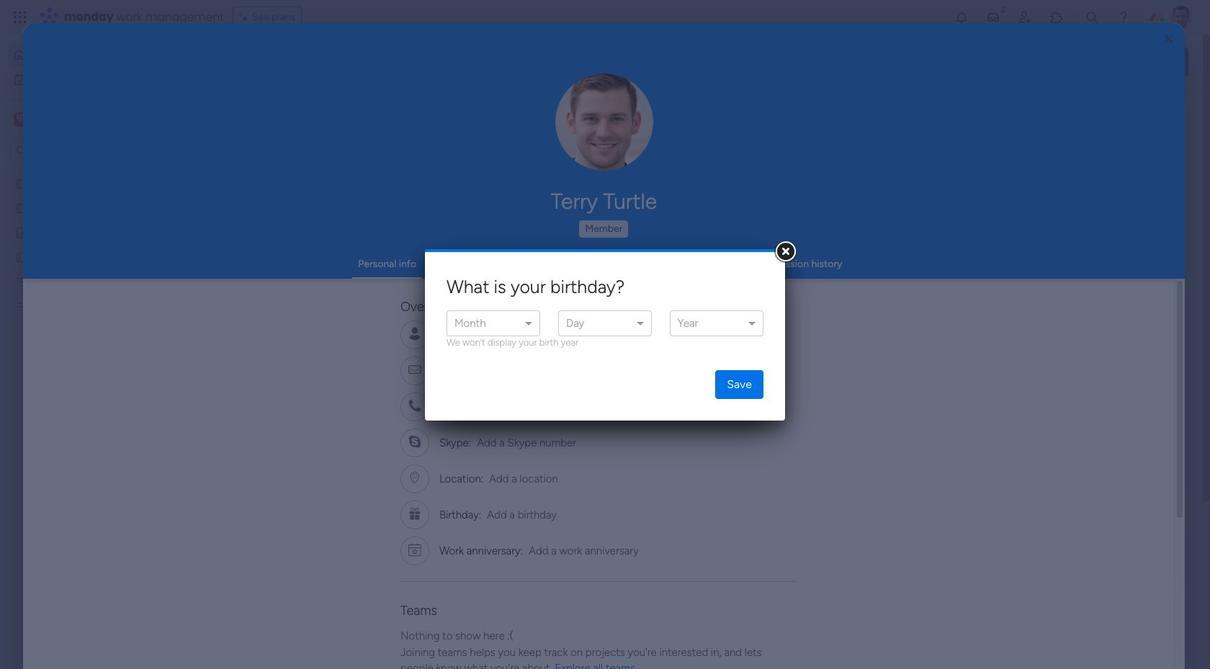 Task type: vqa. For each thing, say whether or not it's contained in the screenshot.
the bottom Workspace icon
no



Task type: describe. For each thing, give the bounding box(es) containing it.
select product image
[[13, 10, 27, 24]]

update feed image
[[986, 10, 1000, 24]]

2 workspace image from the left
[[16, 112, 26, 127]]

getting started element
[[972, 525, 1188, 583]]

see plans image
[[239, 9, 252, 25]]

add to favorites image
[[898, 263, 913, 278]]

2 image
[[997, 1, 1010, 17]]

search everything image
[[1085, 10, 1099, 24]]

templates image image
[[985, 290, 1175, 389]]

2 component image from the left
[[476, 286, 489, 299]]

1 component image from the left
[[241, 286, 254, 299]]

public board image for 2nd component icon from the left
[[476, 263, 492, 279]]

public dashboard image
[[15, 225, 29, 239]]

2 public board image from the top
[[15, 250, 29, 264]]

notifications image
[[954, 10, 969, 24]]

help center element
[[972, 594, 1188, 652]]

help image
[[1116, 10, 1131, 24]]

1 workspace image from the left
[[14, 112, 28, 127]]

terry turtle image
[[1170, 6, 1193, 29]]

dapulse x slim image
[[1167, 104, 1184, 122]]

0 horizontal spatial public board image
[[15, 201, 29, 215]]

invite members image
[[1018, 10, 1032, 24]]



Task type: locate. For each thing, give the bounding box(es) containing it.
public board image up public dashboard icon
[[15, 176, 29, 190]]

public board image for second component icon from right
[[241, 263, 256, 279]]

0 vertical spatial public board image
[[15, 176, 29, 190]]

1 public board image from the top
[[15, 176, 29, 190]]

list box
[[0, 168, 184, 512]]

component image
[[241, 286, 254, 299], [476, 286, 489, 299]]

monday marketplace image
[[1049, 10, 1064, 24]]

copied! image
[[535, 329, 546, 340]]

workspace image
[[14, 112, 28, 127], [16, 112, 26, 127]]

2 horizontal spatial public board image
[[476, 263, 492, 279]]

0 horizontal spatial component image
[[241, 286, 254, 299]]

public board image
[[15, 201, 29, 215], [241, 263, 256, 279], [476, 263, 492, 279]]

public board image down public dashboard icon
[[15, 250, 29, 264]]

close image
[[1164, 33, 1173, 44]]

quick search results list box
[[223, 135, 938, 502]]

1 horizontal spatial public board image
[[241, 263, 256, 279]]

option
[[0, 170, 184, 173]]

add to favorites image
[[427, 440, 442, 454]]

1 horizontal spatial component image
[[476, 286, 489, 299]]

1 vertical spatial public board image
[[15, 250, 29, 264]]

public board image
[[15, 176, 29, 190], [15, 250, 29, 264]]



